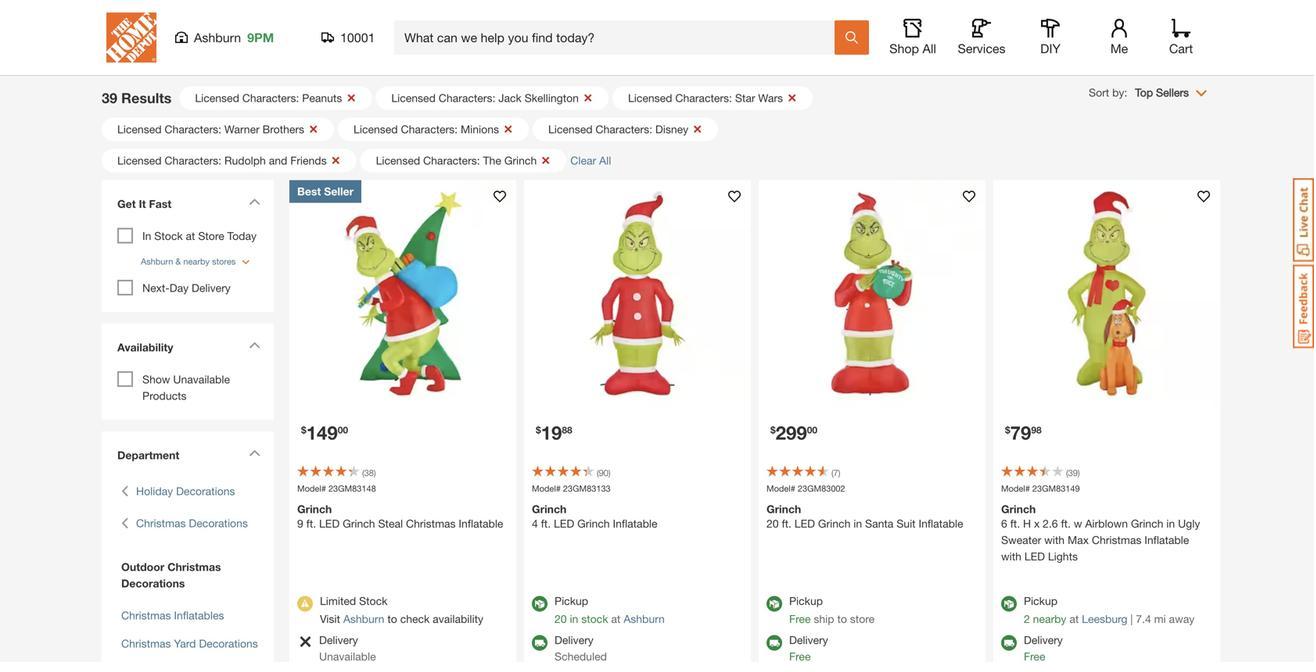 Task type: locate. For each thing, give the bounding box(es) containing it.
stock
[[154, 230, 183, 243], [359, 595, 388, 608]]

4 $ from the left
[[1006, 425, 1011, 436]]

leesburg link
[[1082, 613, 1128, 626]]

( for 19
[[597, 468, 599, 479]]

ft. right 9
[[307, 518, 316, 531]]

2 caret icon image from the top
[[249, 342, 261, 349]]

0 horizontal spatial 20
[[555, 613, 567, 626]]

1 horizontal spatial to
[[838, 613, 847, 626]]

brothers
[[263, 123, 304, 136]]

) for 79
[[1078, 468, 1080, 479]]

2 ) from the left
[[609, 468, 611, 479]]

pickup free ship to store
[[790, 595, 875, 626]]

pickup inside pickup 20 in stock at ashburn
[[555, 595, 589, 608]]

1 vertical spatial outdoor
[[121, 561, 165, 574]]

suit
[[897, 518, 916, 531]]

inflatables
[[174, 610, 224, 623]]

1 available for pickup image from the left
[[532, 597, 548, 612]]

outdoor
[[102, 22, 252, 67], [121, 561, 165, 574]]

1 horizontal spatial all
[[923, 41, 937, 56]]

available shipping image
[[1002, 636, 1017, 652]]

ft. inside grinch 9 ft. led grinch steal christmas inflatable
[[307, 518, 316, 531]]

90
[[599, 468, 609, 479]]

$ inside $ 299 00
[[771, 425, 776, 436]]

outdoor down back caret image on the left bottom of the page
[[121, 561, 165, 574]]

1 horizontal spatial nearby
[[1034, 613, 1067, 626]]

ft. for 299
[[782, 518, 792, 531]]

pickup inside pickup 2 nearby at leesburg | 7.4 mi away
[[1024, 595, 1058, 608]]

delivery down visit
[[319, 634, 358, 647]]

1 horizontal spatial pickup
[[790, 595, 823, 608]]

caret icon image inside get it fast link
[[249, 198, 261, 205]]

00 inside $ 149 00
[[338, 425, 348, 436]]

0 horizontal spatial pickup
[[555, 595, 589, 608]]

1 model# from the left
[[297, 484, 326, 494]]

in inside grinch 6 ft. h x 2.6 ft. w airblown grinch in ugly sweater with max christmas inflatable with led lights
[[1167, 518, 1176, 531]]

stock inside limited stock visit ashburn to check availability
[[359, 595, 388, 608]]

2 horizontal spatial at
[[1070, 613, 1079, 626]]

1 vertical spatial all
[[599, 154, 611, 167]]

( for 79
[[1067, 468, 1069, 479]]

nearby right 2
[[1034, 613, 1067, 626]]

licensed for licensed characters: rudolph and friends
[[117, 154, 162, 167]]

pickup for 19
[[555, 595, 589, 608]]

0 vertical spatial 39
[[102, 90, 117, 106]]

grinch up 9
[[297, 503, 332, 516]]

outdoor up results at the top of page
[[102, 22, 252, 67]]

) up 23gm83148
[[374, 468, 376, 479]]

( 7 )
[[832, 468, 841, 479]]

ashburn inside pickup 20 in stock at ashburn
[[624, 613, 665, 626]]

0 vertical spatial caret icon image
[[249, 198, 261, 205]]

$ 19 88
[[536, 422, 573, 444]]

availability
[[117, 341, 173, 354]]

available shipping image
[[532, 636, 548, 652], [767, 636, 783, 652]]

licensed up seller
[[354, 123, 398, 136]]

christmas decorations
[[136, 517, 248, 530]]

3 ) from the left
[[839, 468, 841, 479]]

characters:
[[242, 92, 299, 104], [439, 92, 496, 104], [676, 92, 732, 104], [165, 123, 221, 136], [401, 123, 458, 136], [596, 123, 653, 136], [165, 154, 221, 167], [423, 154, 480, 167]]

19
[[541, 422, 562, 444]]

limited stock for pickup image
[[297, 636, 312, 649]]

model# for 299
[[767, 484, 796, 494]]

(
[[362, 468, 364, 479], [597, 468, 599, 479], [832, 468, 834, 479], [1067, 468, 1069, 479]]

check
[[400, 613, 430, 626]]

1 vertical spatial with
[[1002, 551, 1022, 563]]

3 model# from the left
[[767, 484, 796, 494]]

model# up 9
[[297, 484, 326, 494]]

ashburn left &
[[141, 257, 173, 267]]

sort by: top sellers
[[1089, 86, 1190, 99]]

stock right in
[[154, 230, 183, 243]]

9
[[297, 518, 303, 531]]

0 horizontal spatial stock
[[154, 230, 183, 243]]

led inside grinch 20 ft. led grinch in santa suit inflatable
[[795, 518, 815, 531]]

licensed down licensed characters: minions
[[376, 154, 420, 167]]

$ for 299
[[771, 425, 776, 436]]

pickup up free
[[790, 595, 823, 608]]

characters: down licensed characters: warner brothers
[[165, 154, 221, 167]]

with down sweater
[[1002, 551, 1022, 563]]

led right 9
[[319, 518, 340, 531]]

pickup inside pickup free ship to store
[[790, 595, 823, 608]]

4 ft. led grinch inflatable image
[[524, 180, 751, 407]]

sellers
[[1157, 86, 1190, 99]]

0 vertical spatial nearby
[[183, 257, 210, 267]]

next-
[[142, 282, 170, 295]]

0 horizontal spatial available shipping image
[[532, 636, 548, 652]]

christmas inside grinch 9 ft. led grinch steal christmas inflatable
[[406, 518, 456, 531]]

led for 299
[[795, 518, 815, 531]]

$ inside the $ 79 98
[[1006, 425, 1011, 436]]

39 left results at the top of page
[[102, 90, 117, 106]]

characters: for the
[[423, 154, 480, 167]]

christmas
[[262, 22, 447, 67], [136, 517, 186, 530], [406, 518, 456, 531], [1092, 534, 1142, 547], [168, 561, 221, 574], [121, 610, 171, 623], [121, 638, 171, 651]]

licensed up licensed characters: minions
[[392, 92, 436, 104]]

0 horizontal spatial available for pickup image
[[532, 597, 548, 612]]

ft. inside grinch 20 ft. led grinch in santa suit inflatable
[[782, 518, 792, 531]]

0 horizontal spatial 00
[[338, 425, 348, 436]]

$ 149 00
[[301, 422, 348, 444]]

show unavailable products
[[142, 373, 230, 403]]

$ up model# 23gm83002
[[771, 425, 776, 436]]

00 up model# 23gm83148
[[338, 425, 348, 436]]

2 ashburn link from the left
[[624, 613, 665, 626]]

cart link
[[1164, 19, 1199, 56]]

1 00 from the left
[[338, 425, 348, 436]]

2 horizontal spatial in
[[1167, 518, 1176, 531]]

model# for 79
[[1002, 484, 1031, 494]]

2 model# from the left
[[532, 484, 561, 494]]

0 horizontal spatial in
[[570, 613, 579, 626]]

grinch left steal
[[343, 518, 375, 531]]

licensed up licensed characters: warner brothers button
[[195, 92, 239, 104]]

licensed for licensed characters: jack skellington
[[392, 92, 436, 104]]

led right 4
[[554, 518, 575, 531]]

4 ) from the left
[[1078, 468, 1080, 479]]

) up "23gm83002" on the bottom
[[839, 468, 841, 479]]

00 for 299
[[807, 425, 818, 436]]

christmas up peanuts
[[262, 22, 447, 67]]

grinch 9 ft. led grinch steal christmas inflatable
[[297, 503, 504, 531]]

outdoor christmas decorations link
[[117, 560, 258, 592]]

9pm
[[247, 30, 274, 45]]

model# up 6
[[1002, 484, 1031, 494]]

grinch down the 23gm83133
[[578, 518, 610, 531]]

licensed for licensed characters: peanuts
[[195, 92, 239, 104]]

grinch right the
[[505, 154, 537, 167]]

ashburn down limited
[[343, 613, 385, 626]]

$ inside $ 149 00
[[301, 425, 307, 436]]

inflatable inside grinch 20 ft. led grinch in santa suit inflatable
[[919, 518, 964, 531]]

1 caret icon image from the top
[[249, 198, 261, 205]]

1 $ from the left
[[301, 425, 307, 436]]

all right shop
[[923, 41, 937, 56]]

nearby inside pickup 2 nearby at leesburg | 7.4 mi away
[[1034, 613, 1067, 626]]

0 horizontal spatial 39
[[102, 90, 117, 106]]

at inside pickup 2 nearby at leesburg | 7.4 mi away
[[1070, 613, 1079, 626]]

1 ( from the left
[[362, 468, 364, 479]]

unavailable
[[173, 373, 230, 386]]

2 $ from the left
[[536, 425, 541, 436]]

20 for pickup 20 in stock at ashburn
[[555, 613, 567, 626]]

stock
[[582, 613, 608, 626]]

characters: up brothers
[[242, 92, 299, 104]]

grinch right airblown
[[1132, 518, 1164, 531]]

licensed down 39 results
[[117, 123, 162, 136]]

characters: for peanuts
[[242, 92, 299, 104]]

characters: inside "button"
[[439, 92, 496, 104]]

$ 79 98
[[1006, 422, 1042, 444]]

led
[[319, 518, 340, 531], [554, 518, 575, 531], [795, 518, 815, 531], [1025, 551, 1046, 563]]

2 available shipping image from the left
[[767, 636, 783, 652]]

) up "23gm83149"
[[1078, 468, 1080, 479]]

at right stock on the bottom left of the page
[[611, 613, 621, 626]]

00 inside $ 299 00
[[807, 425, 818, 436]]

characters: inside 'button'
[[676, 92, 732, 104]]

2 available for pickup image from the left
[[767, 597, 783, 612]]

at left 'store'
[[186, 230, 195, 243]]

ashburn
[[194, 30, 241, 45], [141, 257, 173, 267], [343, 613, 385, 626], [624, 613, 665, 626]]

nearby for &
[[183, 257, 210, 267]]

characters: down licensed characters: minions button on the left top
[[423, 154, 480, 167]]

6 ft. h x 2.6 ft. w airblown grinch in ugly sweater with max christmas inflatable with led lights image
[[994, 180, 1221, 407]]

$ up model# 23gm83148
[[301, 425, 307, 436]]

( up 23gm83148
[[362, 468, 364, 479]]

pickup up stock on the bottom left of the page
[[555, 595, 589, 608]]

pickup up 2
[[1024, 595, 1058, 608]]

inflatable inside grinch 4 ft. led grinch inflatable
[[613, 518, 658, 531]]

( for 149
[[362, 468, 364, 479]]

services
[[958, 41, 1006, 56]]

pickup
[[555, 595, 589, 608], [790, 595, 823, 608], [1024, 595, 1058, 608]]

characters: up licensed characters: the grinch
[[401, 123, 458, 136]]

model# 23gm83002
[[767, 484, 846, 494]]

2 ft. from the left
[[541, 518, 551, 531]]

available for pickup image left pickup 20 in stock at ashburn
[[532, 597, 548, 612]]

ashburn link right stock on the bottom left of the page
[[624, 613, 665, 626]]

to
[[388, 613, 397, 626], [838, 613, 847, 626]]

( up "23gm83149"
[[1067, 468, 1069, 479]]

characters: up minions
[[439, 92, 496, 104]]

3 caret icon image from the top
[[249, 450, 261, 457]]

2 vertical spatial caret icon image
[[249, 450, 261, 457]]

christmas up christmas yard decorations
[[121, 610, 171, 623]]

store
[[198, 230, 224, 243]]

1 horizontal spatial available shipping image
[[767, 636, 783, 652]]

2 to from the left
[[838, 613, 847, 626]]

2 pickup from the left
[[790, 595, 823, 608]]

ashburn right stock on the bottom left of the page
[[624, 613, 665, 626]]

to left check at the bottom of the page
[[388, 613, 397, 626]]

get it fast link
[[110, 188, 266, 224]]

delivery down 2
[[1024, 634, 1063, 647]]

0 horizontal spatial with
[[1002, 551, 1022, 563]]

20 inside grinch 20 ft. led grinch in santa suit inflatable
[[767, 518, 779, 531]]

1 horizontal spatial at
[[611, 613, 621, 626]]

20 inside pickup 20 in stock at ashburn
[[555, 613, 567, 626]]

20 down model# 23gm83002
[[767, 518, 779, 531]]

delivery down stock on the bottom left of the page
[[555, 634, 594, 647]]

christmas inflatables link
[[121, 610, 224, 623]]

ft. inside grinch 4 ft. led grinch inflatable
[[541, 518, 551, 531]]

$ for 149
[[301, 425, 307, 436]]

) up the 23gm83133
[[609, 468, 611, 479]]

ft. left w at the right bottom of the page
[[1062, 518, 1071, 531]]

licensed inside 'button'
[[628, 92, 673, 104]]

ft.
[[307, 518, 316, 531], [541, 518, 551, 531], [782, 518, 792, 531], [1011, 518, 1021, 531], [1062, 518, 1071, 531]]

3 $ from the left
[[771, 425, 776, 436]]

$ left 98
[[1006, 425, 1011, 436]]

1 ft. from the left
[[307, 518, 316, 531]]

ashburn link down limited
[[343, 613, 385, 626]]

1 to from the left
[[388, 613, 397, 626]]

grinch down model# 23gm83002
[[767, 503, 802, 516]]

decorations up "christmas decorations"
[[176, 485, 235, 498]]

model# left "23gm83002" on the bottom
[[767, 484, 796, 494]]

with down 2.6
[[1045, 534, 1065, 547]]

0 horizontal spatial at
[[186, 230, 195, 243]]

( up the 23gm83133
[[597, 468, 599, 479]]

christmas down airblown
[[1092, 534, 1142, 547]]

all right the clear
[[599, 154, 611, 167]]

in left the ugly
[[1167, 518, 1176, 531]]

4 model# from the left
[[1002, 484, 1031, 494]]

characters: for minions
[[401, 123, 458, 136]]

led down model# 23gm83002
[[795, 518, 815, 531]]

by:
[[1113, 86, 1128, 99]]

licensed for licensed characters: the grinch
[[376, 154, 420, 167]]

1 horizontal spatial ashburn link
[[624, 613, 665, 626]]

ft. for 19
[[541, 518, 551, 531]]

licensed characters: star wars button
[[613, 86, 813, 110]]

1 horizontal spatial available for pickup image
[[767, 597, 783, 612]]

free
[[790, 613, 811, 626]]

7
[[834, 468, 839, 479]]

licensed up 'disney'
[[628, 92, 673, 104]]

licensed characters: disney button
[[533, 118, 719, 141]]

back caret image
[[121, 484, 128, 500]]

nearby for 2
[[1034, 613, 1067, 626]]

to right ship
[[838, 613, 847, 626]]

licensed inside "button"
[[376, 154, 420, 167]]

1 horizontal spatial 00
[[807, 425, 818, 436]]

outdoor christmas decorations
[[102, 22, 677, 67], [121, 561, 221, 590]]

model#
[[297, 484, 326, 494], [532, 484, 561, 494], [767, 484, 796, 494], [1002, 484, 1031, 494]]

pickup for 299
[[790, 595, 823, 608]]

ft. right 4
[[541, 518, 551, 531]]

79
[[1011, 422, 1032, 444]]

grinch up h
[[1002, 503, 1036, 516]]

ft. down model# 23gm83002
[[782, 518, 792, 531]]

nearby right &
[[183, 257, 210, 267]]

availability link
[[110, 332, 266, 368]]

holiday
[[136, 485, 173, 498]]

licensed
[[195, 92, 239, 104], [392, 92, 436, 104], [628, 92, 673, 104], [117, 123, 162, 136], [354, 123, 398, 136], [549, 123, 593, 136], [117, 154, 162, 167], [376, 154, 420, 167]]

2 horizontal spatial pickup
[[1024, 595, 1058, 608]]

in left stock on the bottom left of the page
[[570, 613, 579, 626]]

( up "23gm83002" on the bottom
[[832, 468, 834, 479]]

1 horizontal spatial 39
[[1069, 468, 1078, 479]]

1 horizontal spatial in
[[854, 518, 863, 531]]

1 vertical spatial caret icon image
[[249, 342, 261, 349]]

licensed characters: minions button
[[338, 118, 529, 141]]

0 vertical spatial 20
[[767, 518, 779, 531]]

2 ( from the left
[[597, 468, 599, 479]]

holiday decorations
[[136, 485, 235, 498]]

at
[[186, 230, 195, 243], [611, 613, 621, 626], [1070, 613, 1079, 626]]

model# 23gm83148
[[297, 484, 376, 494]]

it
[[139, 198, 146, 211]]

led for 149
[[319, 518, 340, 531]]

0 horizontal spatial nearby
[[183, 257, 210, 267]]

20
[[767, 518, 779, 531], [555, 613, 567, 626]]

available for pickup image
[[1002, 597, 1017, 612]]

led inside grinch 9 ft. led grinch steal christmas inflatable
[[319, 518, 340, 531]]

christmas right steal
[[406, 518, 456, 531]]

steal
[[378, 518, 403, 531]]

1 vertical spatial 20
[[555, 613, 567, 626]]

( for 299
[[832, 468, 834, 479]]

ashburn 9pm
[[194, 30, 274, 45]]

results
[[121, 90, 172, 106]]

0 vertical spatial stock
[[154, 230, 183, 243]]

at left leesburg link at the right of page
[[1070, 613, 1079, 626]]

licensed inside "button"
[[392, 92, 436, 104]]

4 ft. from the left
[[1011, 518, 1021, 531]]

led inside grinch 4 ft. led grinch inflatable
[[554, 518, 575, 531]]

characters: inside "button"
[[423, 154, 480, 167]]

christmas down christmas decorations link
[[168, 561, 221, 574]]

1 available shipping image from the left
[[532, 636, 548, 652]]

39
[[102, 90, 117, 106], [1069, 468, 1078, 479]]

caret icon image for availability
[[249, 342, 261, 349]]

1 horizontal spatial 20
[[767, 518, 779, 531]]

characters: up clear all button
[[596, 123, 653, 136]]

today
[[227, 230, 257, 243]]

available for pickup image left pickup free ship to store
[[767, 597, 783, 612]]

1 ashburn link from the left
[[343, 613, 385, 626]]

98
[[1032, 425, 1042, 436]]

1 vertical spatial nearby
[[1034, 613, 1067, 626]]

warner
[[225, 123, 260, 136]]

1 pickup from the left
[[555, 595, 589, 608]]

0 horizontal spatial all
[[599, 154, 611, 167]]

licensed up it
[[117, 154, 162, 167]]

decorations down the inflatables
[[199, 638, 258, 651]]

model# up 4
[[532, 484, 561, 494]]

shop
[[890, 41, 920, 56]]

caret icon image inside the 'department' link
[[249, 450, 261, 457]]

1 vertical spatial stock
[[359, 595, 388, 608]]

caret icon image inside the availability link
[[249, 342, 261, 349]]

1 horizontal spatial stock
[[359, 595, 388, 608]]

0 vertical spatial all
[[923, 41, 937, 56]]

39 up "23gm83149"
[[1069, 468, 1078, 479]]

characters: for jack
[[439, 92, 496, 104]]

christmas decorations link
[[136, 516, 248, 532]]

caret icon image
[[249, 198, 261, 205], [249, 342, 261, 349], [249, 450, 261, 457]]

in left santa
[[854, 518, 863, 531]]

0 horizontal spatial ashburn link
[[343, 613, 385, 626]]

$ left 88
[[536, 425, 541, 436]]

licensed for licensed characters: warner brothers
[[117, 123, 162, 136]]

all for clear all
[[599, 154, 611, 167]]

visit
[[320, 613, 340, 626]]

led down sweater
[[1025, 551, 1046, 563]]

shop all
[[890, 41, 937, 56]]

20 left stock on the bottom left of the page
[[555, 613, 567, 626]]

delivery down free
[[790, 634, 829, 647]]

holiday decorations link
[[136, 484, 235, 500]]

2.6
[[1043, 518, 1059, 531]]

1 horizontal spatial with
[[1045, 534, 1065, 547]]

day
[[170, 282, 189, 295]]

characters: left 'star'
[[676, 92, 732, 104]]

characters: for warner
[[165, 123, 221, 136]]

feedback link image
[[1294, 265, 1315, 349]]

3 ft. from the left
[[782, 518, 792, 531]]

$ inside $ 19 88
[[536, 425, 541, 436]]

39 results
[[102, 90, 172, 106]]

licensed up the clear
[[549, 123, 593, 136]]

2 00 from the left
[[807, 425, 818, 436]]

3 pickup from the left
[[1024, 595, 1058, 608]]

38
[[364, 468, 374, 479]]

characters: up licensed characters: rudolph and friends
[[165, 123, 221, 136]]

stock right limited
[[359, 595, 388, 608]]

christmas down christmas inflatables
[[121, 638, 171, 651]]

3 ( from the left
[[832, 468, 834, 479]]

ft. right 6
[[1011, 518, 1021, 531]]

0 horizontal spatial to
[[388, 613, 397, 626]]

get it fast
[[117, 198, 172, 211]]

available shipping image for 299
[[767, 636, 783, 652]]

1 ) from the left
[[374, 468, 376, 479]]

available for pickup image
[[532, 597, 548, 612], [767, 597, 783, 612]]

delivery for 19
[[555, 634, 594, 647]]

4 ( from the left
[[1067, 468, 1069, 479]]



Task type: describe. For each thing, give the bounding box(es) containing it.
to inside pickup free ship to store
[[838, 613, 847, 626]]

away
[[1170, 613, 1195, 626]]

licensed for licensed characters: star wars
[[628, 92, 673, 104]]

get
[[117, 198, 136, 211]]

inflatable inside grinch 9 ft. led grinch steal christmas inflatable
[[459, 518, 504, 531]]

best
[[297, 185, 321, 198]]

cart
[[1170, 41, 1194, 56]]

rudolph
[[225, 154, 266, 167]]

airblown
[[1086, 518, 1128, 531]]

licensed characters: disney
[[549, 123, 689, 136]]

star
[[735, 92, 756, 104]]

diy button
[[1026, 19, 1076, 56]]

1 vertical spatial 39
[[1069, 468, 1078, 479]]

$ for 79
[[1006, 425, 1011, 436]]

model# 23gm83149
[[1002, 484, 1080, 494]]

friends
[[290, 154, 327, 167]]

licensed characters: warner brothers button
[[102, 118, 334, 141]]

back caret image
[[121, 516, 128, 532]]

sort
[[1089, 86, 1110, 99]]

services button
[[957, 19, 1007, 56]]

decorations up skellington
[[457, 22, 677, 67]]

skellington
[[525, 92, 579, 104]]

licensed characters: the grinch
[[376, 154, 537, 167]]

0 vertical spatial with
[[1045, 534, 1065, 547]]

licensed for licensed characters: minions
[[354, 123, 398, 136]]

mi
[[1155, 613, 1167, 626]]

licensed characters: minions
[[354, 123, 499, 136]]

0 vertical spatial outdoor
[[102, 22, 252, 67]]

santa
[[866, 518, 894, 531]]

licensed characters: peanuts
[[195, 92, 342, 104]]

stock for limited
[[359, 595, 388, 608]]

delivery for 79
[[1024, 634, 1063, 647]]

licensed characters: rudolph and friends button
[[102, 149, 357, 173]]

and
[[269, 154, 287, 167]]

yard
[[174, 638, 196, 651]]

in inside grinch 20 ft. led grinch in santa suit inflatable
[[854, 518, 863, 531]]

caret icon image for department
[[249, 450, 261, 457]]

ugly
[[1179, 518, 1201, 531]]

christmas down holiday
[[136, 517, 186, 530]]

at inside pickup 20 in stock at ashburn
[[611, 613, 621, 626]]

0 vertical spatial outdoor christmas decorations
[[102, 22, 677, 67]]

5 ft. from the left
[[1062, 518, 1071, 531]]

available for pickup image for 299
[[767, 597, 783, 612]]

20 for grinch 20 ft. led grinch in santa suit inflatable
[[767, 518, 779, 531]]

grinch inside "button"
[[505, 154, 537, 167]]

live chat image
[[1294, 178, 1315, 262]]

grinch down "23gm83002" on the bottom
[[818, 518, 851, 531]]

sweater
[[1002, 534, 1042, 547]]

available shipping image for 19
[[532, 636, 548, 652]]

characters: for disney
[[596, 123, 653, 136]]

ashburn left 9pm
[[194, 30, 241, 45]]

limited stock visit ashburn to check availability
[[320, 595, 484, 626]]

What can we help you find today? search field
[[405, 21, 834, 54]]

the home depot logo image
[[106, 13, 157, 63]]

led for 19
[[554, 518, 575, 531]]

seller
[[324, 185, 354, 198]]

outdoor inside outdoor christmas decorations link
[[121, 561, 165, 574]]

licensed characters: star wars
[[628, 92, 783, 104]]

grinch up 4
[[532, 503, 567, 516]]

christmas inside grinch 6 ft. h x 2.6 ft. w airblown grinch in ugly sweater with max christmas inflatable with led lights
[[1092, 534, 1142, 547]]

characters: for star
[[676, 92, 732, 104]]

licensed for licensed characters: disney
[[549, 123, 593, 136]]

clear all
[[571, 154, 611, 167]]

inflatable inside grinch 6 ft. h x 2.6 ft. w airblown grinch in ugly sweater with max christmas inflatable with led lights
[[1145, 534, 1190, 547]]

299
[[776, 422, 807, 444]]

caret icon image for get it fast
[[249, 198, 261, 205]]

licensed characters: peanuts button
[[179, 86, 372, 110]]

next-day delivery link
[[142, 282, 231, 295]]

available for pickup image for 19
[[532, 597, 548, 612]]

licensed characters: jack skellington
[[392, 92, 579, 104]]

23gm83002
[[798, 484, 846, 494]]

led inside grinch 6 ft. h x 2.6 ft. w airblown grinch in ugly sweater with max christmas inflatable with led lights
[[1025, 551, 1046, 563]]

00 for 149
[[338, 425, 348, 436]]

limited stock for pickup image
[[297, 597, 313, 612]]

) for 299
[[839, 468, 841, 479]]

me
[[1111, 41, 1129, 56]]

decorations up christmas inflatables link
[[121, 578, 185, 590]]

department
[[117, 449, 179, 462]]

( 90 )
[[597, 468, 611, 479]]

) for 149
[[374, 468, 376, 479]]

6
[[1002, 518, 1008, 531]]

licensed characters: warner brothers
[[117, 123, 304, 136]]

next-day delivery
[[142, 282, 231, 295]]

christmas yard decorations link
[[121, 638, 258, 651]]

all for shop all
[[923, 41, 937, 56]]

in inside pickup 20 in stock at ashburn
[[570, 613, 579, 626]]

|
[[1131, 613, 1133, 626]]

wars
[[759, 92, 783, 104]]

peanuts
[[302, 92, 342, 104]]

23gm83133
[[563, 484, 611, 494]]

stock for in
[[154, 230, 183, 243]]

licensed characters: jack skellington button
[[376, 86, 609, 110]]

7.4
[[1137, 613, 1152, 626]]

pickup 2 nearby at leesburg | 7.4 mi away
[[1024, 595, 1195, 626]]

10001
[[340, 30, 375, 45]]

lights
[[1049, 551, 1078, 563]]

ft. for 79
[[1011, 518, 1021, 531]]

show
[[142, 373, 170, 386]]

fast
[[149, 198, 172, 211]]

pickup 20 in stock at ashburn
[[555, 595, 665, 626]]

model# for 19
[[532, 484, 561, 494]]

products
[[142, 390, 187, 403]]

delivery down stores
[[192, 282, 231, 295]]

) for 19
[[609, 468, 611, 479]]

ft. for 149
[[307, 518, 316, 531]]

20 ft. led grinch in santa suit inflatable image
[[759, 180, 986, 407]]

licensed characters: the grinch button
[[360, 149, 567, 173]]

clear
[[571, 154, 596, 167]]

max
[[1068, 534, 1089, 547]]

1 vertical spatial outdoor christmas decorations
[[121, 561, 221, 590]]

10001 button
[[322, 30, 376, 45]]

grinch 6 ft. h x 2.6 ft. w airblown grinch in ugly sweater with max christmas inflatable with led lights
[[1002, 503, 1201, 563]]

to inside limited stock visit ashburn to check availability
[[388, 613, 397, 626]]

ashburn inside limited stock visit ashburn to check availability
[[343, 613, 385, 626]]

shop all button
[[888, 19, 938, 56]]

minions
[[461, 123, 499, 136]]

9 ft. led grinch steal christmas inflatable image
[[290, 180, 516, 407]]

delivery for 299
[[790, 634, 829, 647]]

christmas yard decorations
[[121, 638, 258, 651]]

in stock at store today link
[[142, 230, 257, 243]]

&
[[176, 257, 181, 267]]

$ for 19
[[536, 425, 541, 436]]

characters: for rudolph
[[165, 154, 221, 167]]

pickup for 79
[[1024, 595, 1058, 608]]

top
[[1136, 86, 1154, 99]]

me button
[[1095, 19, 1145, 56]]

department link
[[110, 440, 266, 472]]

model# for 149
[[297, 484, 326, 494]]

the
[[483, 154, 502, 167]]

( 39 )
[[1067, 468, 1080, 479]]

licensed characters: rudolph and friends
[[117, 154, 327, 167]]

best seller
[[297, 185, 354, 198]]

decorations down holiday decorations link
[[189, 517, 248, 530]]

in stock at store today
[[142, 230, 257, 243]]

leesburg
[[1082, 613, 1128, 626]]



Task type: vqa. For each thing, say whether or not it's contained in the screenshot.
'4'
yes



